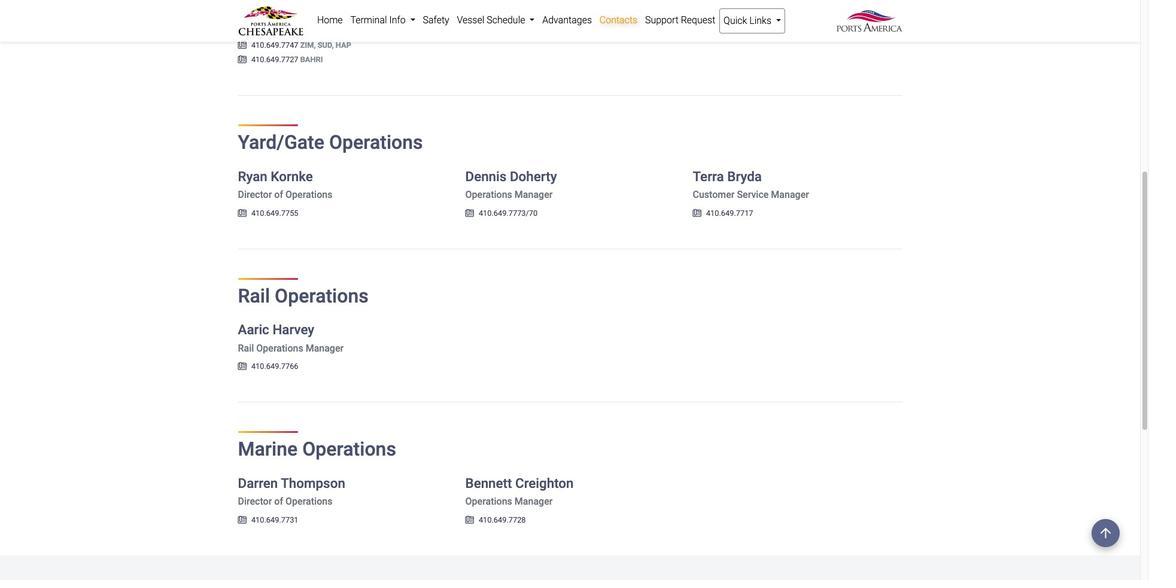 Task type: vqa. For each thing, say whether or not it's contained in the screenshot.
'and' within the Ports America Chesapeake's Seagirt Marine Terminal has set a record of handling more than 1 million TEU in Baltimore in 2018,                         with an annual growth rate of 5 percent. Achieving an average of 37 moves per hour, it is one of the fastest and most efficient terminals on the U.S. East Coast.
no



Task type: describe. For each thing, give the bounding box(es) containing it.
operations inside darren thompson director of operations
[[286, 497, 333, 508]]

phone office image for 410.649.7773/70
[[466, 210, 474, 218]]

creighton
[[516, 476, 574, 491]]

operations inside "bennett creighton operations manager"
[[466, 497, 513, 508]]

cma
[[417, 26, 434, 35]]

support request link
[[642, 8, 720, 32]]

thompson
[[281, 476, 345, 491]]

410.649.7747
[[251, 41, 299, 50]]

410.649.7728
[[479, 516, 526, 525]]

ryan
[[238, 169, 268, 184]]

410.649.7721 one, msk/sfl, oocl, apl, mol, cma
[[251, 26, 434, 35]]

410.649.7721
[[251, 26, 299, 35]]

request
[[681, 14, 716, 26]]

vessel
[[457, 14, 485, 26]]

410.649.7727 bahri
[[251, 55, 323, 64]]

info
[[390, 14, 406, 26]]

terra
[[693, 169, 724, 184]]

410.649.7748
[[251, 12, 299, 21]]

410.649.7731
[[251, 516, 299, 525]]

410.649.7773/70 link
[[466, 209, 538, 218]]

operations inside dennis doherty operations manager
[[466, 190, 513, 201]]

bahri
[[300, 55, 323, 64]]

one,
[[300, 26, 317, 35]]

manager inside aaric harvey rail operations manager
[[306, 343, 344, 354]]

410.649.7755
[[251, 209, 299, 218]]

of for thompson
[[274, 497, 283, 508]]

phone office image for 410.649.7721
[[238, 28, 247, 35]]

410.649.7766
[[251, 362, 299, 371]]

msk/sfl,
[[319, 26, 353, 35]]

mol,
[[397, 26, 415, 35]]

410.649.7748 evergreen, acl/gmg
[[251, 12, 373, 21]]

phone office image for ryan kornke
[[238, 210, 247, 218]]

rail operations
[[238, 285, 369, 308]]

director for ryan
[[238, 190, 272, 201]]

quick links
[[724, 15, 774, 26]]

manager inside terra bryda customer service manager
[[772, 190, 810, 201]]

410.649.7773/70
[[479, 209, 538, 218]]

home link
[[313, 8, 347, 32]]

ryan kornke director of operations
[[238, 169, 333, 201]]

contacts link
[[596, 8, 642, 32]]

safety link
[[419, 8, 453, 32]]

support request
[[646, 14, 716, 26]]

phone office image for 410.649.7747
[[238, 42, 247, 50]]

phone office image for 410.649.7766
[[238, 364, 247, 371]]

terminal info
[[351, 14, 408, 26]]

safety
[[423, 14, 450, 26]]

yard/gate operations
[[238, 131, 423, 154]]

quick links link
[[720, 8, 786, 34]]

service
[[737, 190, 769, 201]]

sud,
[[318, 41, 334, 50]]

bryda
[[728, 169, 762, 184]]

aaric
[[238, 322, 269, 338]]

advantages link
[[539, 8, 596, 32]]

dennis
[[466, 169, 507, 184]]



Task type: locate. For each thing, give the bounding box(es) containing it.
phone office image inside 410.649.7766 link
[[238, 364, 247, 371]]

phone office image inside 410.649.7755 link
[[238, 210, 247, 218]]

of
[[274, 190, 283, 201], [274, 497, 283, 508]]

phone office image left 410.649.7747
[[238, 42, 247, 50]]

zim,
[[300, 41, 316, 50]]

rail inside aaric harvey rail operations manager
[[238, 343, 254, 354]]

advantages
[[543, 14, 592, 26]]

rail
[[238, 285, 270, 308], [238, 343, 254, 354]]

phone office image left 410.649.7748
[[238, 13, 247, 21]]

director inside ryan kornke director of operations
[[238, 190, 272, 201]]

1 of from the top
[[274, 190, 283, 201]]

yard/gate
[[238, 131, 325, 154]]

phone office image
[[238, 13, 247, 21], [238, 210, 247, 218], [238, 517, 247, 525]]

marine
[[238, 438, 298, 461]]

darren thompson director of operations
[[238, 476, 345, 508]]

rail down aaric
[[238, 343, 254, 354]]

0 vertical spatial director
[[238, 190, 272, 201]]

phone office image for 410.649.7728
[[466, 517, 474, 525]]

terra bryda customer service manager
[[693, 169, 810, 201]]

terminal
[[351, 14, 387, 26]]

1 director from the top
[[238, 190, 272, 201]]

2 director from the top
[[238, 497, 272, 508]]

doherty
[[510, 169, 557, 184]]

2 of from the top
[[274, 497, 283, 508]]

410.649.7747 zim, sud, hap
[[251, 41, 351, 50]]

phone office image inside 410.649.7773/70 link
[[466, 210, 474, 218]]

phone office image inside 410.649.7731 link
[[238, 517, 247, 525]]

operations inside aaric harvey rail operations manager
[[256, 343, 303, 354]]

manager
[[515, 190, 553, 201], [772, 190, 810, 201], [306, 343, 344, 354], [515, 497, 553, 508]]

phone office image left 410.649.7731
[[238, 517, 247, 525]]

contacts
[[600, 14, 638, 26]]

director down ryan
[[238, 190, 272, 201]]

410.649.7727
[[251, 55, 299, 64]]

apl,
[[379, 26, 395, 35]]

1 phone office image from the top
[[238, 13, 247, 21]]

aaric harvey rail operations manager
[[238, 322, 344, 354]]

manager down harvey at the left of the page
[[306, 343, 344, 354]]

dennis doherty operations manager
[[466, 169, 557, 201]]

410.649.7717 link
[[693, 209, 754, 218]]

1 rail from the top
[[238, 285, 270, 308]]

acl/gmg
[[339, 12, 373, 21]]

1 vertical spatial rail
[[238, 343, 254, 354]]

of up 410.649.7755
[[274, 190, 283, 201]]

oocl,
[[355, 26, 377, 35]]

3 phone office image from the top
[[238, 517, 247, 525]]

410.649.7717
[[707, 209, 754, 218]]

of for kornke
[[274, 190, 283, 201]]

1 vertical spatial director
[[238, 497, 272, 508]]

manager inside "bennett creighton operations manager"
[[515, 497, 553, 508]]

phone office image inside '410.649.7717' link
[[693, 210, 702, 218]]

phone office image for darren thompson
[[238, 517, 247, 525]]

2 phone office image from the top
[[238, 210, 247, 218]]

of inside ryan kornke director of operations
[[274, 190, 283, 201]]

phone office image left 410.649.7773/70 on the left top of page
[[466, 210, 474, 218]]

bennett
[[466, 476, 512, 491]]

marine operations
[[238, 438, 396, 461]]

terminal info link
[[347, 8, 419, 32]]

phone office image down customer
[[693, 210, 702, 218]]

director inside darren thompson director of operations
[[238, 497, 272, 508]]

kornke
[[271, 169, 313, 184]]

phone office image for 410.649.7717
[[693, 210, 702, 218]]

manager down creighton
[[515, 497, 553, 508]]

director down darren
[[238, 497, 272, 508]]

manager right service
[[772, 190, 810, 201]]

quick
[[724, 15, 748, 26]]

1 vertical spatial phone office image
[[238, 210, 247, 218]]

phone office image left 410.649.7755
[[238, 210, 247, 218]]

support
[[646, 14, 679, 26]]

2 rail from the top
[[238, 343, 254, 354]]

operations inside ryan kornke director of operations
[[286, 190, 333, 201]]

phone office image
[[238, 28, 247, 35], [238, 42, 247, 50], [238, 56, 247, 64], [466, 210, 474, 218], [693, 210, 702, 218], [238, 364, 247, 371], [466, 517, 474, 525]]

2 vertical spatial phone office image
[[238, 517, 247, 525]]

410.649.7766 link
[[238, 362, 299, 371]]

phone office image left the 410.649.7721
[[238, 28, 247, 35]]

1 vertical spatial of
[[274, 497, 283, 508]]

home
[[317, 14, 343, 26]]

rail up aaric
[[238, 285, 270, 308]]

410.649.7731 link
[[238, 516, 299, 525]]

0 vertical spatial rail
[[238, 285, 270, 308]]

vessel schedule
[[457, 14, 528, 26]]

links
[[750, 15, 772, 26]]

of inside darren thompson director of operations
[[274, 497, 283, 508]]

410.649.7728 link
[[466, 516, 526, 525]]

410.649.7755 link
[[238, 209, 299, 218]]

customer
[[693, 190, 735, 201]]

hap
[[336, 41, 351, 50]]

vessel schedule link
[[453, 8, 539, 32]]

manager down doherty
[[515, 190, 553, 201]]

0 vertical spatial of
[[274, 190, 283, 201]]

harvey
[[273, 322, 315, 338]]

phone office image inside 410.649.7728 link
[[466, 517, 474, 525]]

darren
[[238, 476, 278, 491]]

phone office image left 410.649.7728
[[466, 517, 474, 525]]

phone office image left the 410.649.7766
[[238, 364, 247, 371]]

operations
[[329, 131, 423, 154], [286, 190, 333, 201], [466, 190, 513, 201], [275, 285, 369, 308], [256, 343, 303, 354], [303, 438, 396, 461], [286, 497, 333, 508], [466, 497, 513, 508]]

phone office image left 410.649.7727
[[238, 56, 247, 64]]

manager inside dennis doherty operations manager
[[515, 190, 553, 201]]

schedule
[[487, 14, 525, 26]]

go to top image
[[1092, 520, 1120, 548]]

phone office image for 410.649.7727
[[238, 56, 247, 64]]

director for darren
[[238, 497, 272, 508]]

director
[[238, 190, 272, 201], [238, 497, 272, 508]]

bennett creighton operations manager
[[466, 476, 574, 508]]

evergreen,
[[300, 12, 337, 21]]

of up 410.649.7731
[[274, 497, 283, 508]]

0 vertical spatial phone office image
[[238, 13, 247, 21]]



